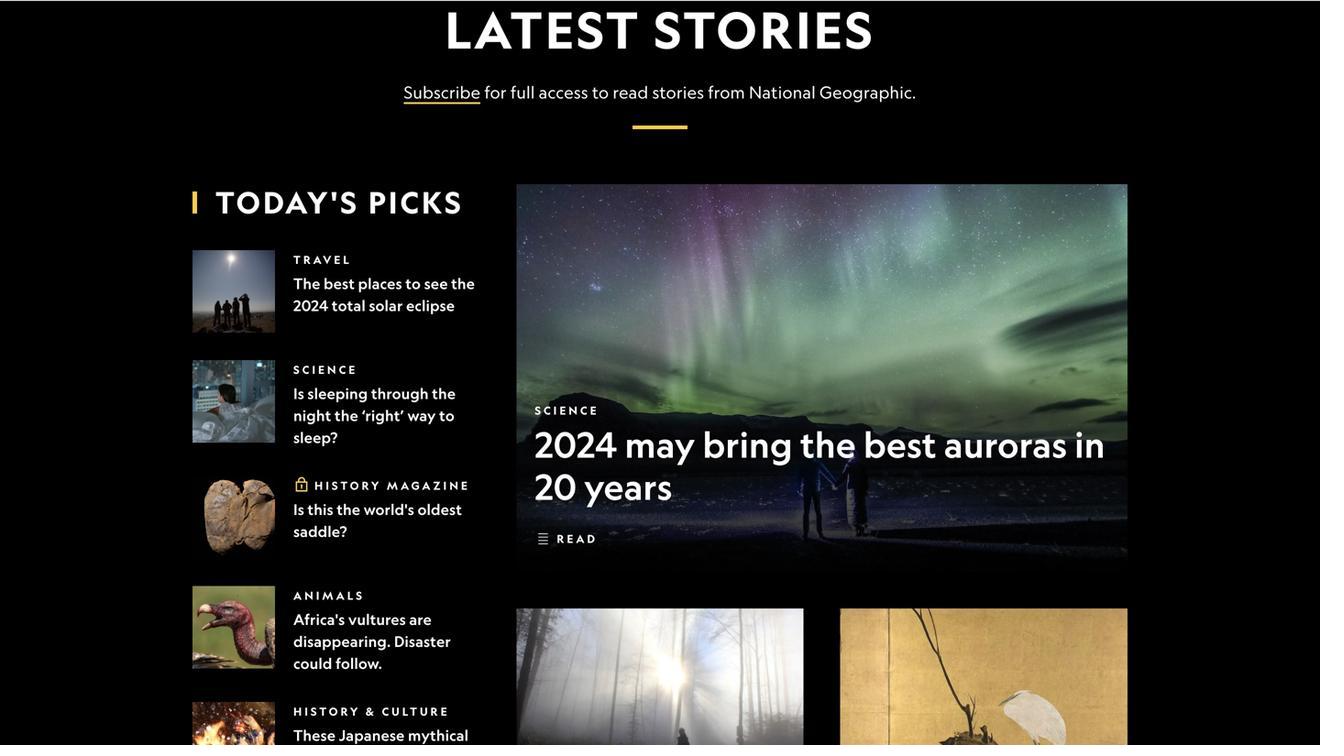 Task type: describe. For each thing, give the bounding box(es) containing it.
'right'
[[362, 407, 404, 425]]

animals
[[293, 589, 365, 603]]

full
[[511, 82, 535, 102]]

history magazine link
[[315, 479, 470, 493]]

animals africa's vultures are disappearing. disaster could follow.
[[293, 589, 451, 673]]

science is sleeping through the night the 'right' way to sleep?
[[293, 363, 456, 447]]

could
[[293, 655, 332, 673]]

history for history magazine
[[315, 479, 382, 493]]

see
[[424, 275, 448, 293]]

subscribe link
[[404, 82, 481, 104]]

the inside "is this the world's oldest saddle?"
[[337, 501, 361, 519]]

the inside science 2024 may bring the best auroras in 20 years
[[800, 423, 856, 466]]

bring
[[703, 423, 793, 466]]

subscribe for full access to read stories from national geographic.
[[404, 82, 917, 102]]

sleeping
[[308, 385, 368, 403]]

science for is
[[293, 363, 358, 377]]

national
[[749, 82, 816, 102]]

geographic.
[[820, 82, 917, 102]]

the up way
[[432, 385, 456, 403]]

20
[[535, 465, 577, 508]]

is this the world's oldest saddle?
[[293, 501, 462, 541]]

animals link
[[293, 589, 365, 603]]

science 2024 may bring the best auroras in 20 years
[[535, 404, 1106, 508]]

the down sleeping
[[335, 407, 358, 425]]

science link for 2024
[[535, 404, 599, 418]]

mythical
[[408, 727, 469, 745]]

world's
[[364, 501, 414, 519]]

history magazine
[[315, 479, 470, 493]]

these
[[293, 727, 336, 745]]

access
[[539, 82, 588, 102]]

picks
[[368, 184, 464, 221]]

africa's
[[293, 611, 345, 629]]

the
[[293, 275, 321, 293]]

is inside science is sleeping through the night the 'right' way to sleep?
[[293, 385, 304, 403]]

for
[[485, 82, 507, 102]]

are
[[409, 611, 432, 629]]

to for read
[[592, 82, 609, 102]]

may
[[625, 423, 695, 466]]

through
[[371, 385, 429, 403]]

read
[[557, 532, 598, 546]]

total
[[332, 297, 366, 315]]

to inside science is sleeping through the night the 'right' way to sleep?
[[439, 407, 455, 425]]

saddle?
[[293, 523, 347, 541]]

japanese
[[339, 727, 405, 745]]

history & culture link
[[293, 705, 450, 719]]



Task type: locate. For each thing, give the bounding box(es) containing it.
today's
[[216, 184, 360, 221]]

vultures
[[348, 611, 406, 629]]

0 horizontal spatial science link
[[293, 363, 358, 377]]

&
[[366, 705, 377, 719]]

0 horizontal spatial 2024
[[293, 297, 329, 315]]

travel
[[293, 253, 352, 267]]

solar
[[369, 297, 403, 315]]

best
[[324, 275, 355, 293], [864, 423, 937, 466]]

to left see
[[406, 275, 421, 293]]

to for see
[[406, 275, 421, 293]]

1 horizontal spatial science
[[535, 404, 599, 418]]

best inside science 2024 may bring the best auroras in 20 years
[[864, 423, 937, 466]]

science inside science 2024 may bring the best auroras in 20 years
[[535, 404, 599, 418]]

way
[[408, 407, 436, 425]]

auroras
[[944, 423, 1067, 466]]

2024 inside travel the best places to see the 2024 total solar eclipse
[[293, 297, 329, 315]]

0 vertical spatial 2024
[[293, 297, 329, 315]]

the right bring
[[800, 423, 856, 466]]

night
[[293, 407, 331, 425]]

history
[[315, 479, 382, 493], [293, 705, 361, 719]]

2 is from the top
[[293, 501, 304, 519]]

0 vertical spatial is
[[293, 385, 304, 403]]

culture
[[382, 705, 450, 719]]

science inside science is sleeping through the night the 'right' way to sleep?
[[293, 363, 358, 377]]

science link up sleeping
[[293, 363, 358, 377]]

travel link
[[293, 253, 352, 267]]

0 vertical spatial best
[[324, 275, 355, 293]]

1 horizontal spatial best
[[864, 423, 937, 466]]

0 vertical spatial science link
[[293, 363, 358, 377]]

1 vertical spatial to
[[406, 275, 421, 293]]

travel the best places to see the 2024 total solar eclipse
[[293, 253, 475, 315]]

2024 inside science 2024 may bring the best auroras in 20 years
[[535, 423, 617, 466]]

to left read
[[592, 82, 609, 102]]

1 vertical spatial history
[[293, 705, 361, 719]]

science up sleeping
[[293, 363, 358, 377]]

2024
[[293, 297, 329, 315], [535, 423, 617, 466]]

is
[[293, 385, 304, 403], [293, 501, 304, 519]]

science link up 20
[[535, 404, 599, 418]]

oldest
[[418, 501, 462, 519]]

history up the this
[[315, 479, 382, 493]]

read
[[613, 82, 649, 102]]

1 horizontal spatial 2024
[[535, 423, 617, 466]]

2 vertical spatial to
[[439, 407, 455, 425]]

1 is from the top
[[293, 385, 304, 403]]

the right the this
[[337, 501, 361, 519]]

to inside travel the best places to see the 2024 total solar eclipse
[[406, 275, 421, 293]]

2024 left may
[[535, 423, 617, 466]]

1 vertical spatial science link
[[535, 404, 599, 418]]

sleep?
[[293, 429, 338, 447]]

2024 down the
[[293, 297, 329, 315]]

the inside travel the best places to see the 2024 total solar eclipse
[[451, 275, 475, 293]]

is inside "is this the world's oldest saddle?"
[[293, 501, 304, 519]]

is up night
[[293, 385, 304, 403]]

is left the this
[[293, 501, 304, 519]]

0 vertical spatial history
[[315, 479, 382, 493]]

science link
[[293, 363, 358, 377], [535, 404, 599, 418]]

the right see
[[451, 275, 475, 293]]

0 vertical spatial to
[[592, 82, 609, 102]]

1 vertical spatial 2024
[[535, 423, 617, 466]]

to
[[592, 82, 609, 102], [406, 275, 421, 293], [439, 407, 455, 425]]

history inside history & culture these japanese mythical
[[293, 705, 361, 719]]

1 vertical spatial science
[[535, 404, 599, 418]]

disappearing.
[[293, 633, 391, 651]]

read button
[[535, 525, 598, 554]]

2 horizontal spatial to
[[592, 82, 609, 102]]

science
[[293, 363, 358, 377], [535, 404, 599, 418]]

science link for is
[[293, 363, 358, 377]]

0 horizontal spatial best
[[324, 275, 355, 293]]

1 horizontal spatial to
[[439, 407, 455, 425]]

stories
[[653, 82, 704, 102]]

1 horizontal spatial science link
[[535, 404, 599, 418]]

best inside travel the best places to see the 2024 total solar eclipse
[[324, 275, 355, 293]]

subscribe
[[404, 82, 481, 102]]

disaster
[[394, 633, 451, 651]]

today's picks
[[216, 184, 464, 221]]

history for history & culture these japanese mythical
[[293, 705, 361, 719]]

science up 20
[[535, 404, 599, 418]]

0 vertical spatial science
[[293, 363, 358, 377]]

magazine
[[387, 479, 470, 493]]

to right way
[[439, 407, 455, 425]]

places
[[358, 275, 402, 293]]

eclipse
[[406, 297, 455, 315]]

follow.
[[336, 655, 382, 673]]

this
[[308, 501, 334, 519]]

0 horizontal spatial science
[[293, 363, 358, 377]]

1 vertical spatial best
[[864, 423, 937, 466]]

the
[[451, 275, 475, 293], [432, 385, 456, 403], [335, 407, 358, 425], [800, 423, 856, 466], [337, 501, 361, 519]]

history up these
[[293, 705, 361, 719]]

science for 2024
[[535, 404, 599, 418]]

0 horizontal spatial to
[[406, 275, 421, 293]]

from
[[708, 82, 745, 102]]

history & culture these japanese mythical
[[293, 705, 471, 746]]

years
[[584, 465, 673, 508]]

1 vertical spatial is
[[293, 501, 304, 519]]

in
[[1075, 423, 1106, 466]]



Task type: vqa. For each thing, say whether or not it's contained in the screenshot.
Indy
no



